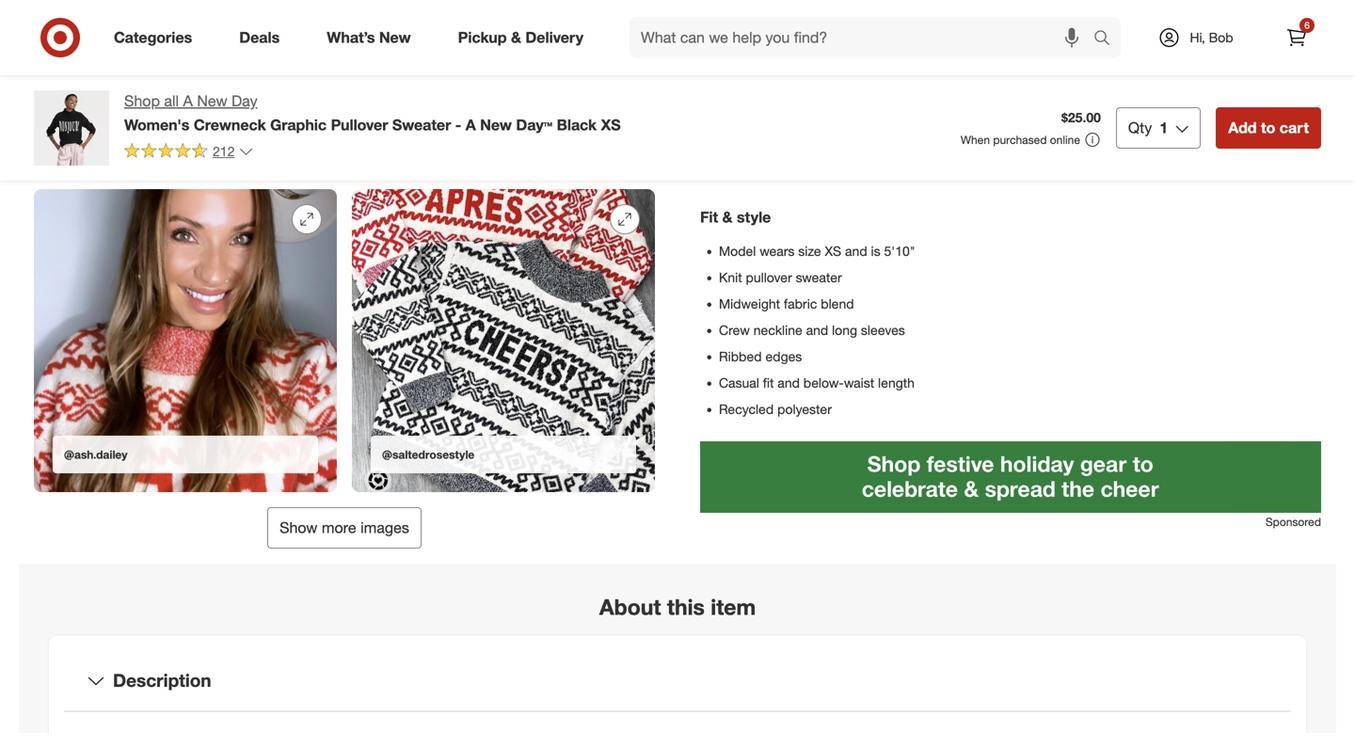 Task type: locate. For each thing, give the bounding box(es) containing it.
sponsored
[[1266, 515, 1321, 529]]

item right this
[[711, 594, 756, 620]]

add right bob
[[1267, 43, 1288, 57]]

midweight fabric blend
[[719, 295, 854, 312]]

2 horizontal spatial and
[[845, 243, 867, 259]]

show more images button
[[267, 507, 421, 549]]

women's crewneck graphic pullover sweater - a new day™, 3 of 11 image
[[352, 0, 655, 174]]

0 vertical spatial item
[[1291, 43, 1313, 57]]

1 vertical spatial add
[[1228, 119, 1257, 137]]

a right the -
[[466, 116, 476, 134]]

knit pullover sweater
[[719, 269, 842, 286]]

212 link
[[124, 142, 253, 164]]

hi,
[[1190, 29, 1205, 46]]

categories
[[114, 28, 192, 47]]

sweater
[[796, 269, 842, 286]]

neckline
[[754, 322, 802, 338]]

add inside "add to cart" button
[[1228, 119, 1257, 137]]

2 horizontal spatial new
[[480, 116, 512, 134]]

$30.00-
[[1024, 164, 1069, 181]]

eligible
[[738, 40, 786, 59]]

show more images
[[280, 519, 409, 537]]

pay in 4 interest-free payments on purchases of $30.00-$1,500.00
[[738, 164, 1126, 181]]

xs right size
[[825, 243, 841, 259]]

categories link
[[98, 17, 216, 58]]

pickup & delivery
[[458, 28, 583, 47]]

and for below-
[[778, 374, 800, 391]]

and left is
[[845, 243, 867, 259]]

1 vertical spatial xs
[[825, 243, 841, 259]]

on
[[925, 164, 940, 181]]

1 horizontal spatial add
[[1267, 43, 1288, 57]]

new
[[379, 28, 411, 47], [197, 92, 227, 110], [480, 116, 512, 134]]

what's
[[327, 28, 375, 47]]

1 horizontal spatial item
[[1291, 43, 1313, 57]]

xs inside the shop all a new day women's crewneck graphic pullover sweater - a new day™ black xs
[[601, 116, 621, 134]]

add left to
[[1228, 119, 1257, 137]]

blend
[[821, 295, 854, 312]]

size
[[798, 243, 821, 259]]

&
[[511, 28, 521, 47], [722, 208, 733, 226]]

0 vertical spatial add
[[1267, 43, 1288, 57]]

$25.00
[[1062, 109, 1101, 126]]

and left 'long'
[[806, 322, 828, 338]]

black
[[557, 116, 597, 134]]

0 vertical spatial &
[[511, 28, 521, 47]]

day
[[232, 92, 257, 110]]

pullover
[[746, 269, 792, 286]]

& for pickup
[[511, 28, 521, 47]]

hi, bob
[[1190, 29, 1233, 46]]

recycled
[[719, 401, 774, 417]]

item down 6
[[1291, 43, 1313, 57]]

0 horizontal spatial and
[[778, 374, 800, 391]]

about
[[599, 594, 661, 620]]

item
[[1291, 43, 1313, 57], [711, 594, 756, 620]]

description button
[[64, 651, 1291, 711]]

new up crewneck
[[197, 92, 227, 110]]

1
[[1160, 119, 1168, 137]]

1 horizontal spatial new
[[379, 28, 411, 47]]

xs right 'black'
[[601, 116, 621, 134]]

a
[[183, 92, 193, 110], [466, 116, 476, 134]]

to
[[1261, 119, 1275, 137]]

1 vertical spatial a
[[466, 116, 476, 134]]

payments
[[864, 164, 922, 181]]

0 vertical spatial a
[[183, 92, 193, 110]]

0 vertical spatial and
[[845, 243, 867, 259]]

pay
[[738, 164, 760, 181]]

fit
[[700, 208, 718, 226]]

and right fit
[[778, 374, 800, 391]]

1 horizontal spatial &
[[722, 208, 733, 226]]

show
[[280, 519, 318, 537]]

0 horizontal spatial &
[[511, 28, 521, 47]]

bob
[[1209, 29, 1233, 46]]

-
[[455, 116, 461, 134]]

1 horizontal spatial a
[[466, 116, 476, 134]]

in
[[763, 164, 773, 181]]

image gallery element
[[34, 0, 655, 549]]

new right the -
[[480, 116, 512, 134]]

2 vertical spatial and
[[778, 374, 800, 391]]

2 vertical spatial new
[[480, 116, 512, 134]]

1 vertical spatial new
[[197, 92, 227, 110]]

midweight
[[719, 295, 780, 312]]

0 horizontal spatial item
[[711, 594, 756, 620]]

pickup & delivery link
[[442, 17, 607, 58]]

a right all
[[183, 92, 193, 110]]

1 vertical spatial &
[[722, 208, 733, 226]]

0 vertical spatial new
[[379, 28, 411, 47]]

& right pickup
[[511, 28, 521, 47]]

what's new link
[[311, 17, 434, 58]]

sweater
[[392, 116, 451, 134]]

of
[[1009, 164, 1020, 181]]

& right the fit
[[722, 208, 733, 226]]

add inside add item button
[[1267, 43, 1288, 57]]

and
[[845, 243, 867, 259], [806, 322, 828, 338], [778, 374, 800, 391]]

item inside add item button
[[1291, 43, 1313, 57]]

0 horizontal spatial a
[[183, 92, 193, 110]]

below-
[[803, 374, 844, 391]]

new right what's
[[379, 28, 411, 47]]

1 vertical spatial and
[[806, 322, 828, 338]]

@ash.dailey
[[64, 447, 127, 462]]

add
[[1267, 43, 1288, 57], [1228, 119, 1257, 137]]

add for add to cart
[[1228, 119, 1257, 137]]

casual
[[719, 374, 759, 391]]

when
[[961, 133, 990, 147]]

online
[[1050, 133, 1080, 147]]

1 horizontal spatial and
[[806, 322, 828, 338]]

0 horizontal spatial add
[[1228, 119, 1257, 137]]

0 horizontal spatial xs
[[601, 116, 621, 134]]

model wears size xs and is 5'10"
[[719, 243, 915, 259]]

& for fit
[[722, 208, 733, 226]]

xs
[[601, 116, 621, 134], [825, 243, 841, 259]]

0 vertical spatial xs
[[601, 116, 621, 134]]



Task type: describe. For each thing, give the bounding box(es) containing it.
model
[[719, 243, 756, 259]]

crewneck
[[194, 116, 266, 134]]

search button
[[1085, 17, 1130, 62]]

this
[[667, 594, 705, 620]]

6 link
[[1276, 17, 1317, 58]]

fit
[[763, 374, 774, 391]]

long
[[832, 322, 857, 338]]

free
[[837, 164, 860, 181]]

add to cart
[[1228, 119, 1309, 137]]

is
[[871, 243, 880, 259]]

all
[[164, 92, 179, 110]]

add item
[[1267, 43, 1313, 57]]

length
[[878, 374, 915, 391]]

crew
[[719, 322, 750, 338]]

deals
[[239, 28, 280, 47]]

advertisement region
[[700, 441, 1321, 513]]

ribbed
[[719, 348, 762, 365]]

photo from @saltedrosestyle, 5 of 11 image
[[352, 189, 655, 492]]

for
[[790, 40, 808, 59]]

fabric
[[784, 295, 817, 312]]

what's new
[[327, 28, 411, 47]]

delivery
[[525, 28, 583, 47]]

waist
[[844, 374, 874, 391]]

recycled polyester
[[719, 401, 832, 417]]

about this item
[[599, 594, 756, 620]]

cart
[[1280, 119, 1309, 137]]

edges
[[766, 348, 802, 365]]

knit
[[719, 269, 742, 286]]

description
[[113, 670, 211, 691]]

women's
[[124, 116, 190, 134]]

212
[[213, 143, 235, 159]]

qty 1
[[1128, 119, 1168, 137]]

graphic
[[270, 116, 327, 134]]

add for add item
[[1267, 43, 1288, 57]]

deals link
[[223, 17, 303, 58]]

6
[[1305, 19, 1310, 31]]

interest-
[[788, 164, 837, 181]]

women's crewneck graphic pullover sweater - a new day™, 2 of 11 image
[[34, 0, 337, 174]]

wears
[[760, 243, 795, 259]]

pickup
[[458, 28, 507, 47]]

purchased
[[993, 133, 1047, 147]]

1 horizontal spatial xs
[[825, 243, 841, 259]]

pullover
[[331, 116, 388, 134]]

day™
[[516, 116, 553, 134]]

add to cart button
[[1216, 107, 1321, 149]]

purchases
[[944, 164, 1005, 181]]

shop
[[124, 92, 160, 110]]

polyester
[[777, 401, 832, 417]]

search
[[1085, 30, 1130, 49]]

ribbed edges
[[719, 348, 802, 365]]

more
[[322, 519, 356, 537]]

What can we help you find? suggestions appear below search field
[[630, 17, 1098, 58]]

0 horizontal spatial new
[[197, 92, 227, 110]]

4
[[777, 164, 784, 181]]

5'10"
[[884, 243, 915, 259]]

shop all a new day women's crewneck graphic pullover sweater - a new day™ black xs
[[124, 92, 621, 134]]

@saltedrosestyle
[[382, 447, 475, 462]]

add item button
[[1242, 35, 1321, 65]]

style
[[737, 208, 771, 226]]

and for long
[[806, 322, 828, 338]]

fit & style
[[700, 208, 771, 226]]

1 vertical spatial item
[[711, 594, 756, 620]]

photo from @ash.dailey, 4 of 11 image
[[34, 189, 337, 492]]

sleeves
[[861, 322, 905, 338]]

registries
[[812, 40, 874, 59]]

images
[[361, 519, 409, 537]]

image of women's crewneck graphic pullover sweater - a new day™ black xs image
[[34, 90, 109, 166]]

$1,500.00
[[1069, 164, 1126, 181]]

qty
[[1128, 119, 1152, 137]]

casual fit and below-waist length
[[719, 374, 915, 391]]

when purchased online
[[961, 133, 1080, 147]]

eligible for registries
[[738, 40, 874, 59]]

crew neckline and long sleeves
[[719, 322, 905, 338]]



Task type: vqa. For each thing, say whether or not it's contained in the screenshot.
AND for long
yes



